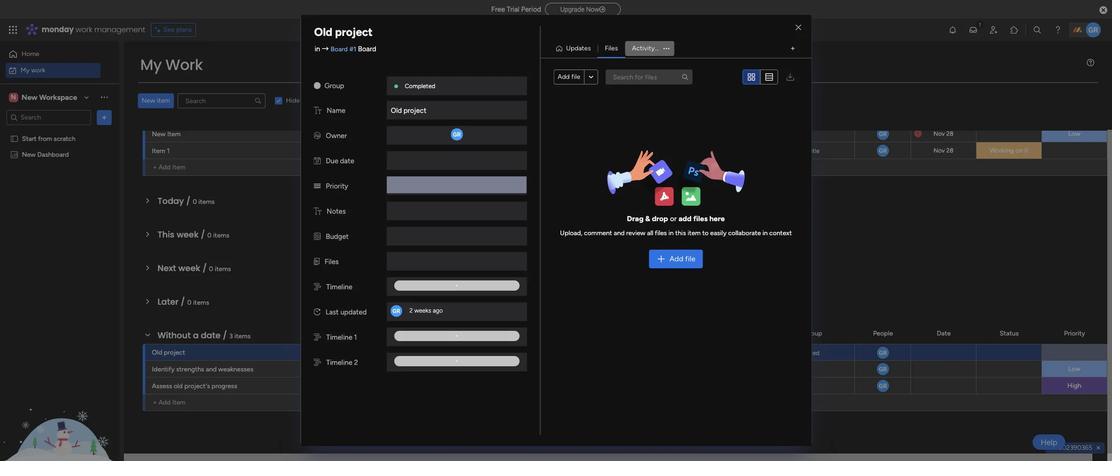 Task type: vqa. For each thing, say whether or not it's contained in the screenshot.
Anniversary
no



Task type: describe. For each thing, give the bounding box(es) containing it.
v2 sun image
[[314, 82, 321, 90]]

v2 status image
[[314, 182, 321, 191]]

see
[[164, 26, 175, 34]]

due date
[[326, 157, 354, 166]]

my for my work
[[140, 54, 162, 75]]

items inside this week / 0 items
[[213, 232, 229, 240]]

work
[[165, 54, 203, 75]]

dapulse rightstroke image
[[599, 6, 606, 13]]

context
[[770, 229, 792, 237]]

assess old project's progress
[[152, 383, 237, 391]]

items inside today / 0 items
[[199, 198, 215, 206]]

activity log
[[632, 44, 668, 52]]

hide
[[286, 97, 300, 105]]

1 vertical spatial priority
[[1065, 330, 1085, 338]]

log
[[657, 44, 668, 52]]

later
[[158, 296, 179, 308]]

home button
[[6, 47, 101, 62]]

/ down this week / 0 items
[[203, 263, 207, 274]]

1 horizontal spatial start
[[680, 147, 694, 155]]

timeline for timeline 1
[[326, 334, 353, 342]]

week for next
[[178, 263, 200, 274]]

1 vertical spatial from
[[696, 147, 710, 155]]

today
[[158, 195, 184, 207]]

assess
[[152, 383, 172, 391]]

2 + add item from the top
[[153, 399, 186, 407]]

due
[[326, 157, 338, 166]]

people
[[873, 330, 893, 338]]

files for all
[[655, 229, 667, 237]]

1 vertical spatial add file
[[670, 255, 696, 264]]

#1
[[350, 45, 356, 53]]

dapulse date column image
[[314, 157, 321, 166]]

1 horizontal spatial old
[[314, 25, 333, 39]]

invite members image
[[989, 25, 999, 35]]

group inside old project dialog
[[325, 82, 344, 90]]

working
[[990, 147, 1014, 155]]

1 vertical spatial files
[[325, 258, 339, 267]]

next
[[158, 263, 176, 274]]

new for new item
[[142, 97, 155, 105]]

public dashboard image
[[10, 150, 19, 159]]

done
[[302, 97, 316, 105]]

budget
[[326, 233, 349, 241]]

0 inside this week / 0 items
[[207, 232, 212, 240]]

drop
[[652, 214, 668, 223]]

Search in workspace field
[[20, 112, 78, 123]]

date
[[937, 330, 951, 338]]

board #1 link
[[331, 45, 356, 53]]

workspace
[[39, 93, 77, 102]]

next week / 0 items
[[158, 263, 231, 274]]

1 horizontal spatial scratch
[[712, 147, 733, 155]]

dapulse text column image
[[314, 107, 322, 115]]

group title
[[789, 148, 820, 155]]

1 vertical spatial add file button
[[649, 250, 703, 269]]

apps image
[[1010, 25, 1019, 35]]

name
[[327, 107, 346, 115]]

help
[[1041, 438, 1058, 448]]

0 vertical spatial old project
[[314, 25, 373, 39]]

drag
[[627, 214, 644, 223]]

this week / 0 items
[[158, 229, 229, 241]]

files inside button
[[605, 44, 618, 52]]

inbox image
[[969, 25, 978, 35]]

items up dapulse text column icon at the top left of page
[[318, 97, 334, 105]]

timeline for timeline 2
[[326, 359, 353, 368]]

title
[[808, 148, 820, 155]]

upload, comment and review all files in this item to easily collaborate in context
[[560, 229, 792, 237]]

overdue / 3 items
[[158, 94, 224, 106]]

search image
[[681, 74, 689, 81]]

or
[[670, 214, 677, 223]]

302390365
[[1059, 445, 1093, 453]]

dashboard
[[37, 151, 69, 159]]

item 1
[[152, 147, 170, 155]]

add down upload, comment and review all files in this item to easily collaborate in context
[[670, 255, 684, 264]]

later / 0 items
[[158, 296, 209, 308]]

Filter dashboard by text search field
[[178, 94, 265, 108]]

status
[[1000, 330, 1019, 338]]

easily
[[710, 229, 727, 237]]

my work button
[[6, 63, 101, 78]]

week for this
[[177, 229, 199, 241]]

id: 302390365 element
[[1046, 443, 1105, 455]]

2 nov from the top
[[934, 147, 945, 154]]

1 + add item from the top
[[153, 164, 186, 172]]

on
[[1016, 147, 1023, 155]]

high
[[1068, 383, 1082, 390]]

add view image
[[791, 45, 795, 52]]

start from scratch link
[[678, 143, 765, 159]]

add down updates "button"
[[558, 73, 570, 81]]

1 low from the top
[[1069, 130, 1081, 138]]

1 vertical spatial completed
[[789, 350, 820, 357]]

upgrade now
[[560, 6, 599, 13]]

hide done items
[[286, 97, 334, 105]]

1 horizontal spatial 2
[[410, 308, 413, 315]]

v2 multiple person column image
[[314, 132, 321, 140]]

date inside old project dialog
[[340, 157, 354, 166]]

files for add
[[694, 214, 708, 223]]

0 horizontal spatial file
[[572, 73, 580, 81]]

gallery layout group
[[743, 70, 778, 85]]

dapulse numbers column image
[[314, 233, 321, 241]]

from inside list box
[[38, 135, 52, 143]]

trial
[[507, 5, 520, 14]]

item down new item
[[152, 147, 165, 155]]

progress
[[212, 383, 237, 391]]

workspace image
[[9, 92, 18, 103]]

add down assess
[[159, 399, 171, 407]]

2 vertical spatial old
[[152, 349, 162, 357]]

my work
[[140, 54, 203, 75]]

items inside without a date / 3 items
[[234, 333, 251, 341]]

this
[[676, 229, 686, 237]]

collaborate
[[728, 229, 761, 237]]

activity
[[632, 44, 655, 52]]

old
[[174, 383, 183, 391]]

dapulse timeline column image
[[314, 283, 321, 292]]

upgrade now link
[[545, 3, 621, 16]]

0 horizontal spatial add file
[[558, 73, 580, 81]]

1 vertical spatial old
[[391, 107, 402, 115]]

last
[[326, 309, 339, 317]]

1 horizontal spatial file
[[685, 255, 696, 264]]

comment
[[584, 229, 612, 237]]

options image
[[660, 46, 673, 51]]

dapulse timeline column image for timeline 1
[[314, 334, 321, 342]]

without
[[158, 330, 191, 342]]

notifications image
[[948, 25, 958, 35]]

new workspace
[[22, 93, 77, 102]]

board inside in → board #1 board
[[331, 45, 348, 53]]

weaknesses
[[218, 366, 253, 374]]

timeline 2
[[326, 359, 358, 368]]

greg robinson image
[[1086, 22, 1101, 37]]

1 vertical spatial start from scratch
[[680, 147, 733, 155]]

timeline 1
[[326, 334, 357, 342]]

free trial period
[[491, 5, 541, 14]]

2 horizontal spatial in
[[763, 229, 768, 237]]

this
[[158, 229, 175, 241]]

help image
[[1054, 25, 1063, 35]]

1 + from the top
[[153, 164, 157, 172]]

1 vertical spatial 2
[[354, 359, 358, 368]]

a
[[193, 330, 199, 342]]

monday
[[42, 24, 74, 35]]

period
[[521, 5, 541, 14]]

search everything image
[[1033, 25, 1042, 35]]

/ right overdue on the left top
[[196, 94, 200, 106]]

new item button
[[138, 94, 174, 108]]

item inside button
[[157, 97, 170, 105]]

to
[[703, 229, 709, 237]]



Task type: locate. For each thing, give the bounding box(es) containing it.
new left overdue on the left top
[[142, 97, 155, 105]]

items inside overdue / 3 items
[[208, 97, 224, 105]]

0 vertical spatial completed
[[405, 83, 435, 90]]

updates
[[566, 44, 591, 52]]

1 vertical spatial scratch
[[712, 147, 733, 155]]

in left this
[[669, 229, 674, 237]]

add file button down updates "button"
[[554, 70, 584, 85]]

1 vertical spatial +
[[153, 399, 157, 407]]

my left work at the top of page
[[140, 54, 162, 75]]

0 horizontal spatial files
[[655, 229, 667, 237]]

add file down this
[[670, 255, 696, 264]]

and left review
[[614, 229, 625, 237]]

1 horizontal spatial completed
[[789, 350, 820, 357]]

1 horizontal spatial add file button
[[649, 250, 703, 269]]

items up weaknesses
[[234, 333, 251, 341]]

0 inside today / 0 items
[[193, 198, 197, 206]]

0 vertical spatial 1
[[167, 147, 170, 155]]

1 for timeline 1
[[354, 334, 357, 342]]

1 vertical spatial and
[[206, 366, 217, 374]]

1 horizontal spatial work
[[76, 24, 92, 35]]

my inside button
[[21, 66, 30, 74]]

1 vertical spatial + add item
[[153, 399, 186, 407]]

2 timeline from the top
[[326, 334, 353, 342]]

n
[[11, 93, 16, 101]]

ago
[[433, 308, 443, 315]]

0 vertical spatial 3
[[203, 97, 206, 105]]

1 horizontal spatial add file
[[670, 255, 696, 264]]

overdue
[[158, 94, 194, 106]]

1 vertical spatial 28
[[947, 147, 954, 154]]

0 horizontal spatial board
[[331, 45, 348, 53]]

3 up weaknesses
[[229, 333, 233, 341]]

files
[[605, 44, 618, 52], [325, 258, 339, 267]]

dapulse timeline column image left timeline 2
[[314, 359, 321, 368]]

0 vertical spatial files
[[694, 214, 708, 223]]

and for comment
[[614, 229, 625, 237]]

items
[[318, 97, 334, 105], [208, 97, 224, 105], [199, 198, 215, 206], [213, 232, 229, 240], [215, 266, 231, 274], [193, 299, 209, 307], [234, 333, 251, 341]]

start from scratch
[[22, 135, 75, 143], [680, 147, 733, 155]]

/ right a on the left bottom
[[223, 330, 227, 342]]

1 horizontal spatial files
[[694, 214, 708, 223]]

lottie animation image
[[0, 368, 119, 462]]

files left the activity
[[605, 44, 618, 52]]

new item
[[142, 97, 170, 105]]

list box
[[0, 129, 119, 289]]

in → board #1 board
[[315, 45, 376, 53]]

items right overdue on the left top
[[208, 97, 224, 105]]

1 vertical spatial 1
[[354, 334, 357, 342]]

0 vertical spatial timeline
[[326, 283, 353, 292]]

1 horizontal spatial in
[[669, 229, 674, 237]]

0 vertical spatial files
[[605, 44, 618, 52]]

search image
[[254, 97, 262, 105]]

3 timeline from the top
[[326, 359, 353, 368]]

1 image
[[976, 19, 984, 30]]

2 horizontal spatial project
[[404, 107, 426, 115]]

and for strengths
[[206, 366, 217, 374]]

files
[[694, 214, 708, 223], [655, 229, 667, 237]]

0 vertical spatial priority
[[326, 182, 348, 191]]

activity log button
[[625, 41, 675, 56]]

+ add item down item 1
[[153, 164, 186, 172]]

start inside list box
[[22, 135, 36, 143]]

timeline down timeline 1
[[326, 359, 353, 368]]

3
[[203, 97, 206, 105], [229, 333, 233, 341]]

item up item 1
[[167, 130, 181, 138]]

close image
[[796, 24, 801, 31]]

2 down timeline 1
[[354, 359, 358, 368]]

1 timeline from the top
[[326, 283, 353, 292]]

timeline right dapulse timeline column image
[[326, 283, 353, 292]]

and
[[614, 229, 625, 237], [206, 366, 217, 374]]

0 horizontal spatial scratch
[[54, 135, 75, 143]]

0 horizontal spatial 1
[[167, 147, 170, 155]]

week
[[177, 229, 199, 241], [178, 263, 200, 274]]

management
[[94, 24, 145, 35]]

1 vertical spatial dapulse timeline column image
[[314, 359, 321, 368]]

add down item 1
[[159, 164, 171, 172]]

1 horizontal spatial item
[[688, 229, 701, 237]]

0 vertical spatial file
[[572, 73, 580, 81]]

0 vertical spatial and
[[614, 229, 625, 237]]

new for new dashboard
[[22, 151, 36, 159]]

work inside button
[[31, 66, 45, 74]]

scratch
[[54, 135, 75, 143], [712, 147, 733, 155]]

new
[[22, 93, 37, 102], [142, 97, 155, 105], [152, 130, 166, 138], [22, 151, 36, 159]]

timeline up timeline 2
[[326, 334, 353, 342]]

1 vertical spatial timeline
[[326, 334, 353, 342]]

completed inside old project dialog
[[405, 83, 435, 90]]

0 horizontal spatial completed
[[405, 83, 435, 90]]

1 dapulse timeline column image from the top
[[314, 334, 321, 342]]

1
[[167, 147, 170, 155], [354, 334, 357, 342]]

v2 pulse updated log image
[[314, 309, 320, 317]]

0 vertical spatial add file button
[[554, 70, 584, 85]]

0 vertical spatial start from scratch
[[22, 135, 75, 143]]

new up item 1
[[152, 130, 166, 138]]

work for my
[[31, 66, 45, 74]]

1 horizontal spatial 3
[[229, 333, 233, 341]]

owner
[[326, 132, 347, 140]]

option
[[0, 130, 119, 132]]

my work
[[21, 66, 45, 74]]

working on it
[[990, 147, 1029, 155]]

item up new item
[[157, 97, 170, 105]]

0 right today
[[193, 198, 197, 206]]

item up today / 0 items
[[172, 164, 186, 172]]

select product image
[[8, 25, 18, 35]]

1 vertical spatial project
[[404, 107, 426, 115]]

1 down new item
[[167, 147, 170, 155]]

item inside old project dialog
[[688, 229, 701, 237]]

0 horizontal spatial old project
[[152, 349, 185, 357]]

old
[[314, 25, 333, 39], [391, 107, 402, 115], [152, 349, 162, 357]]

item left to at the right of page
[[688, 229, 701, 237]]

1 vertical spatial file
[[685, 255, 696, 264]]

from
[[38, 135, 52, 143], [696, 147, 710, 155]]

None search field
[[606, 70, 693, 85]]

3 inside without a date / 3 items
[[229, 333, 233, 341]]

&
[[646, 214, 650, 223]]

files right the all
[[655, 229, 667, 237]]

2 vertical spatial project
[[164, 349, 185, 357]]

monday work management
[[42, 24, 145, 35]]

none search field inside old project dialog
[[606, 70, 693, 85]]

0 vertical spatial + add item
[[153, 164, 186, 172]]

2 horizontal spatial old
[[391, 107, 402, 115]]

items inside later / 0 items
[[193, 299, 209, 307]]

1 for item 1
[[167, 147, 170, 155]]

in left →
[[315, 45, 320, 53]]

public board image
[[10, 134, 19, 143]]

my
[[140, 54, 162, 75], [21, 66, 30, 74]]

0 horizontal spatial start from scratch
[[22, 135, 75, 143]]

1 vertical spatial files
[[655, 229, 667, 237]]

file down updates "button"
[[572, 73, 580, 81]]

1 vertical spatial old project
[[391, 107, 426, 115]]

new right public dashboard icon
[[22, 151, 36, 159]]

+ down assess
[[153, 399, 157, 407]]

items up this week / 0 items
[[199, 198, 215, 206]]

0 horizontal spatial old
[[152, 349, 162, 357]]

1 down updated
[[354, 334, 357, 342]]

timeline for timeline
[[326, 283, 353, 292]]

2 + from the top
[[153, 399, 157, 407]]

1 28 from the top
[[947, 130, 954, 137]]

scratch inside list box
[[54, 135, 75, 143]]

1 horizontal spatial files
[[605, 44, 618, 52]]

0 horizontal spatial item
[[157, 97, 170, 105]]

in left context
[[763, 229, 768, 237]]

0 up next week / 0 items
[[207, 232, 212, 240]]

nov 28
[[934, 130, 954, 137], [934, 147, 954, 154]]

2 low from the top
[[1069, 366, 1081, 374]]

upgrade
[[560, 6, 585, 13]]

updated
[[340, 309, 367, 317]]

→
[[322, 45, 329, 53]]

date
[[340, 157, 354, 166], [201, 330, 221, 342]]

free
[[491, 5, 505, 14]]

+ add item down assess
[[153, 399, 186, 407]]

0 horizontal spatial in
[[315, 45, 320, 53]]

board left #1
[[331, 45, 348, 53]]

2 horizontal spatial old project
[[391, 107, 426, 115]]

id: 302390365
[[1049, 445, 1093, 453]]

workspace selection element
[[9, 92, 79, 103]]

2
[[410, 308, 413, 315], [354, 359, 358, 368]]

and right the "strengths"
[[206, 366, 217, 374]]

files right v2 file column image
[[325, 258, 339, 267]]

start
[[22, 135, 36, 143], [680, 147, 694, 155]]

0 vertical spatial from
[[38, 135, 52, 143]]

dapulse timeline column image for timeline 2
[[314, 359, 321, 368]]

identify
[[152, 366, 175, 374]]

updates button
[[552, 41, 598, 56]]

/ right today
[[186, 195, 191, 207]]

0 vertical spatial nov
[[934, 130, 945, 137]]

new for new item
[[152, 130, 166, 138]]

0 horizontal spatial files
[[325, 258, 339, 267]]

0 horizontal spatial priority
[[326, 182, 348, 191]]

dapulse text column image
[[314, 208, 322, 216]]

add file button
[[554, 70, 584, 85], [649, 250, 703, 269]]

1 inside old project dialog
[[354, 334, 357, 342]]

2 28 from the top
[[947, 147, 954, 154]]

items down this week / 0 items
[[215, 266, 231, 274]]

add file
[[558, 73, 580, 81], [670, 255, 696, 264]]

and inside old project dialog
[[614, 229, 625, 237]]

date right a on the left bottom
[[201, 330, 221, 342]]

0 inside next week / 0 items
[[209, 266, 213, 274]]

3 inside overdue / 3 items
[[203, 97, 206, 105]]

items up next week / 0 items
[[213, 232, 229, 240]]

dapulse timeline column image left timeline 1
[[314, 334, 321, 342]]

items up without a date / 3 items at the bottom left of page
[[193, 299, 209, 307]]

0 horizontal spatial add file button
[[554, 70, 584, 85]]

board right #1
[[358, 45, 376, 53]]

items inside next week / 0 items
[[215, 266, 231, 274]]

v2 file column image
[[314, 258, 320, 267]]

/ right later
[[181, 296, 185, 308]]

review
[[626, 229, 646, 237]]

project
[[335, 25, 373, 39], [404, 107, 426, 115], [164, 349, 185, 357]]

1 vertical spatial item
[[688, 229, 701, 237]]

1 vertical spatial 3
[[229, 333, 233, 341]]

project's
[[184, 383, 210, 391]]

plans
[[176, 26, 192, 34]]

1 horizontal spatial priority
[[1065, 330, 1085, 338]]

id:
[[1049, 445, 1057, 453]]

0 horizontal spatial project
[[164, 349, 185, 357]]

0 vertical spatial dapulse timeline column image
[[314, 334, 321, 342]]

1 horizontal spatial board
[[358, 45, 376, 53]]

drag & drop or add files here
[[627, 214, 725, 223]]

date right the due
[[340, 157, 354, 166]]

0 horizontal spatial and
[[206, 366, 217, 374]]

2 weeks ago
[[410, 308, 443, 315]]

remove image
[[1095, 445, 1103, 453]]

0 vertical spatial start
[[22, 135, 36, 143]]

help button
[[1033, 435, 1066, 451]]

old project
[[314, 25, 373, 39], [391, 107, 426, 115], [152, 349, 185, 357]]

/
[[196, 94, 200, 106], [186, 195, 191, 207], [201, 229, 205, 241], [203, 263, 207, 274], [181, 296, 185, 308], [223, 330, 227, 342]]

0 horizontal spatial 2
[[354, 359, 358, 368]]

file down this
[[685, 255, 696, 264]]

new for new workspace
[[22, 93, 37, 102]]

my for my work
[[21, 66, 30, 74]]

my down home
[[21, 66, 30, 74]]

priority inside old project dialog
[[326, 182, 348, 191]]

None search field
[[178, 94, 265, 108]]

0 vertical spatial project
[[335, 25, 373, 39]]

28
[[947, 130, 954, 137], [947, 147, 954, 154]]

file
[[572, 73, 580, 81], [685, 255, 696, 264]]

week right next
[[178, 263, 200, 274]]

old project dialog
[[0, 0, 1112, 462]]

dapulse close image
[[1100, 6, 1108, 15]]

0 vertical spatial +
[[153, 164, 157, 172]]

list box containing start from scratch
[[0, 129, 119, 289]]

v2 overdue deadline image
[[915, 130, 922, 138]]

0 horizontal spatial work
[[31, 66, 45, 74]]

/ up next week / 0 items
[[201, 229, 205, 241]]

1 horizontal spatial my
[[140, 54, 162, 75]]

2 vertical spatial timeline
[[326, 359, 353, 368]]

see plans
[[164, 26, 192, 34]]

0 horizontal spatial start
[[22, 135, 36, 143]]

it
[[1025, 147, 1029, 155]]

all
[[647, 229, 654, 237]]

week right 'this'
[[177, 229, 199, 241]]

0 vertical spatial 2
[[410, 308, 413, 315]]

0 vertical spatial 28
[[947, 130, 954, 137]]

2 vertical spatial old project
[[152, 349, 185, 357]]

1 vertical spatial nov
[[934, 147, 945, 154]]

strengths
[[176, 366, 204, 374]]

without a date / 3 items
[[158, 330, 251, 342]]

1 nov 28 from the top
[[934, 130, 954, 137]]

1 nov from the top
[[934, 130, 945, 137]]

add file button down upload, comment and review all files in this item to easily collaborate in context
[[649, 250, 703, 269]]

board
[[358, 45, 376, 53], [331, 45, 348, 53]]

1 vertical spatial date
[[201, 330, 221, 342]]

new inside button
[[142, 97, 155, 105]]

now
[[586, 6, 599, 13]]

new right n
[[22, 93, 37, 102]]

1 horizontal spatial from
[[696, 147, 710, 155]]

new inside workspace selection element
[[22, 93, 37, 102]]

work down home
[[31, 66, 45, 74]]

+ down item 1
[[153, 164, 157, 172]]

0 vertical spatial date
[[340, 157, 354, 166]]

1 horizontal spatial project
[[335, 25, 373, 39]]

lottie animation element
[[0, 368, 119, 462]]

1 horizontal spatial old project
[[314, 25, 373, 39]]

home
[[22, 50, 39, 58]]

files up to at the right of page
[[694, 214, 708, 223]]

work right monday
[[76, 24, 92, 35]]

0 vertical spatial work
[[76, 24, 92, 35]]

work for monday
[[76, 24, 92, 35]]

dapulse timeline column image
[[314, 334, 321, 342], [314, 359, 321, 368]]

0 vertical spatial week
[[177, 229, 199, 241]]

start from scratch inside list box
[[22, 135, 75, 143]]

0 vertical spatial nov 28
[[934, 130, 954, 137]]

last updated
[[326, 309, 367, 317]]

3 right overdue on the left top
[[203, 97, 206, 105]]

0 vertical spatial scratch
[[54, 135, 75, 143]]

upload,
[[560, 229, 583, 237]]

add file down updates "button"
[[558, 73, 580, 81]]

1 horizontal spatial date
[[340, 157, 354, 166]]

2 dapulse timeline column image from the top
[[314, 359, 321, 368]]

2 left weeks
[[410, 308, 413, 315]]

notes
[[327, 208, 346, 216]]

0 down this week / 0 items
[[209, 266, 213, 274]]

0 right later
[[187, 299, 191, 307]]

0 vertical spatial add file
[[558, 73, 580, 81]]

item
[[157, 97, 170, 105], [688, 229, 701, 237]]

weeks
[[414, 308, 431, 315]]

low
[[1069, 130, 1081, 138], [1069, 366, 1081, 374]]

here
[[710, 214, 725, 223]]

today / 0 items
[[158, 195, 215, 207]]

add
[[558, 73, 570, 81], [159, 164, 171, 172], [670, 255, 684, 264], [159, 399, 171, 407]]

0 horizontal spatial 3
[[203, 97, 206, 105]]

item down old
[[172, 399, 186, 407]]

2 nov 28 from the top
[[934, 147, 954, 154]]

group
[[325, 82, 344, 90], [804, 94, 822, 102], [789, 148, 807, 155], [804, 330, 822, 338]]

add
[[679, 214, 692, 223]]

1 vertical spatial nov 28
[[934, 147, 954, 154]]

0 vertical spatial item
[[157, 97, 170, 105]]

identify strengths and weaknesses
[[152, 366, 253, 374]]

0 inside later / 0 items
[[187, 299, 191, 307]]

work
[[76, 24, 92, 35], [31, 66, 45, 74]]



